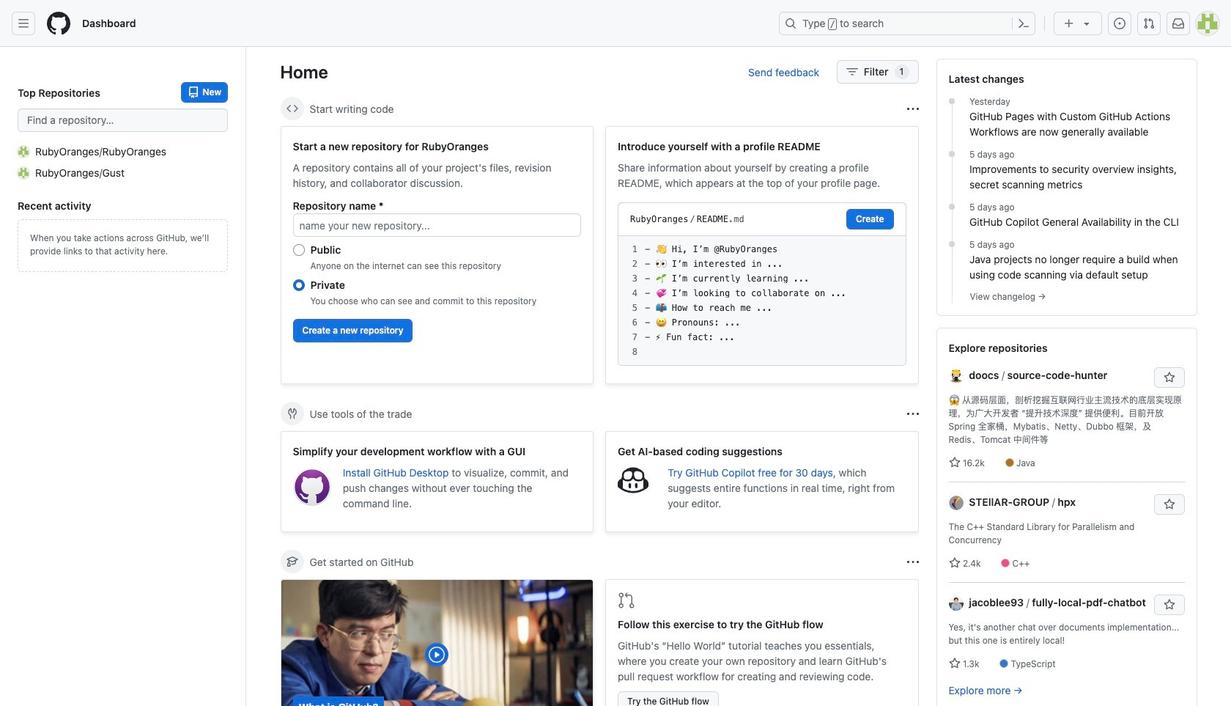 Task type: vqa. For each thing, say whether or not it's contained in the screenshot.
Sidebar
no



Task type: locate. For each thing, give the bounding box(es) containing it.
0 vertical spatial dot fill image
[[947, 95, 958, 107]]

star image up @stellar-group profile image
[[949, 457, 961, 469]]

1 vertical spatial git pull request image
[[618, 592, 636, 609]]

1 star image from the top
[[949, 457, 961, 469]]

dot fill image
[[947, 95, 958, 107], [947, 201, 958, 213]]

None radio
[[293, 244, 305, 256], [293, 279, 305, 291], [293, 244, 305, 256], [293, 279, 305, 291]]

1 vertical spatial dot fill image
[[947, 238, 958, 250]]

why am i seeing this? image
[[907, 103, 919, 115], [907, 408, 919, 420], [907, 556, 919, 568]]

0 vertical spatial why am i seeing this? image
[[907, 103, 919, 115]]

Top Repositories search field
[[18, 109, 228, 132]]

github desktop image
[[293, 468, 331, 506]]

star image for the @doocs profile image
[[949, 457, 961, 469]]

none submit inside introduce yourself with a profile readme element
[[847, 209, 894, 230]]

git pull request image
[[1144, 18, 1156, 29], [618, 592, 636, 609]]

1 horizontal spatial git pull request image
[[1144, 18, 1156, 29]]

3 star this repository image from the top
[[1164, 599, 1176, 611]]

1 vertical spatial why am i seeing this? image
[[907, 408, 919, 420]]

None submit
[[847, 209, 894, 230]]

star image up the @jacoblee93 profile icon
[[949, 557, 961, 569]]

star this repository image for @stellar-group profile image
[[1164, 499, 1176, 510]]

0 horizontal spatial git pull request image
[[618, 592, 636, 609]]

what is github? image
[[281, 580, 593, 706]]

star image
[[949, 658, 961, 669]]

star image
[[949, 457, 961, 469], [949, 557, 961, 569]]

plus image
[[1064, 18, 1076, 29]]

0 vertical spatial dot fill image
[[947, 148, 958, 160]]

1 vertical spatial dot fill image
[[947, 201, 958, 213]]

star this repository image
[[1164, 372, 1176, 383], [1164, 499, 1176, 510], [1164, 599, 1176, 611]]

2 star this repository image from the top
[[1164, 499, 1176, 510]]

notifications image
[[1173, 18, 1185, 29]]

dot fill image
[[947, 148, 958, 160], [947, 238, 958, 250]]

2 why am i seeing this? image from the top
[[907, 408, 919, 420]]

1 dot fill image from the top
[[947, 148, 958, 160]]

try the github flow element
[[606, 579, 919, 706]]

start a new repository element
[[280, 126, 594, 384]]

3 why am i seeing this? image from the top
[[907, 556, 919, 568]]

2 dot fill image from the top
[[947, 201, 958, 213]]

0 vertical spatial star image
[[949, 457, 961, 469]]

2 vertical spatial star this repository image
[[1164, 599, 1176, 611]]

1 why am i seeing this? image from the top
[[907, 103, 919, 115]]

tools image
[[286, 408, 298, 419]]

0 vertical spatial git pull request image
[[1144, 18, 1156, 29]]

1 vertical spatial star image
[[949, 557, 961, 569]]

@doocs profile image
[[949, 369, 964, 384]]

1 star this repository image from the top
[[1164, 372, 1176, 383]]

explore repositories navigation
[[937, 328, 1198, 706]]

0 vertical spatial star this repository image
[[1164, 372, 1176, 383]]

explore element
[[937, 59, 1198, 706]]

2 vertical spatial why am i seeing this? image
[[907, 556, 919, 568]]

simplify your development workflow with a gui element
[[280, 431, 594, 532]]

git pull request image inside "try the github flow" element
[[618, 592, 636, 609]]

@stellar-group profile image
[[949, 496, 964, 511]]

2 star image from the top
[[949, 557, 961, 569]]

issue opened image
[[1115, 18, 1126, 29]]

triangle down image
[[1082, 18, 1093, 29]]

1 vertical spatial star this repository image
[[1164, 499, 1176, 510]]



Task type: describe. For each thing, give the bounding box(es) containing it.
gust image
[[18, 167, 29, 179]]

name your new repository... text field
[[293, 213, 581, 237]]

mortar board image
[[286, 556, 298, 568]]

introduce yourself with a profile readme element
[[606, 126, 919, 384]]

get ai-based coding suggestions element
[[606, 431, 919, 532]]

code image
[[286, 103, 298, 114]]

1 dot fill image from the top
[[947, 95, 958, 107]]

2 dot fill image from the top
[[947, 238, 958, 250]]

why am i seeing this? image for get ai-based coding suggestions element
[[907, 408, 919, 420]]

why am i seeing this? image for introduce yourself with a profile readme element
[[907, 103, 919, 115]]

play image
[[428, 646, 446, 664]]

star this repository image for the @jacoblee93 profile icon
[[1164, 599, 1176, 611]]

what is github? element
[[280, 579, 594, 706]]

@jacoblee93 profile image
[[949, 596, 964, 611]]

filter image
[[847, 66, 859, 78]]

Find a repository… text field
[[18, 109, 228, 132]]

homepage image
[[47, 12, 70, 35]]

command palette image
[[1018, 18, 1030, 29]]

star image for @stellar-group profile image
[[949, 557, 961, 569]]

rubyoranges image
[[18, 146, 29, 157]]

star this repository image for the @doocs profile image
[[1164, 372, 1176, 383]]

why am i seeing this? image for "try the github flow" element
[[907, 556, 919, 568]]



